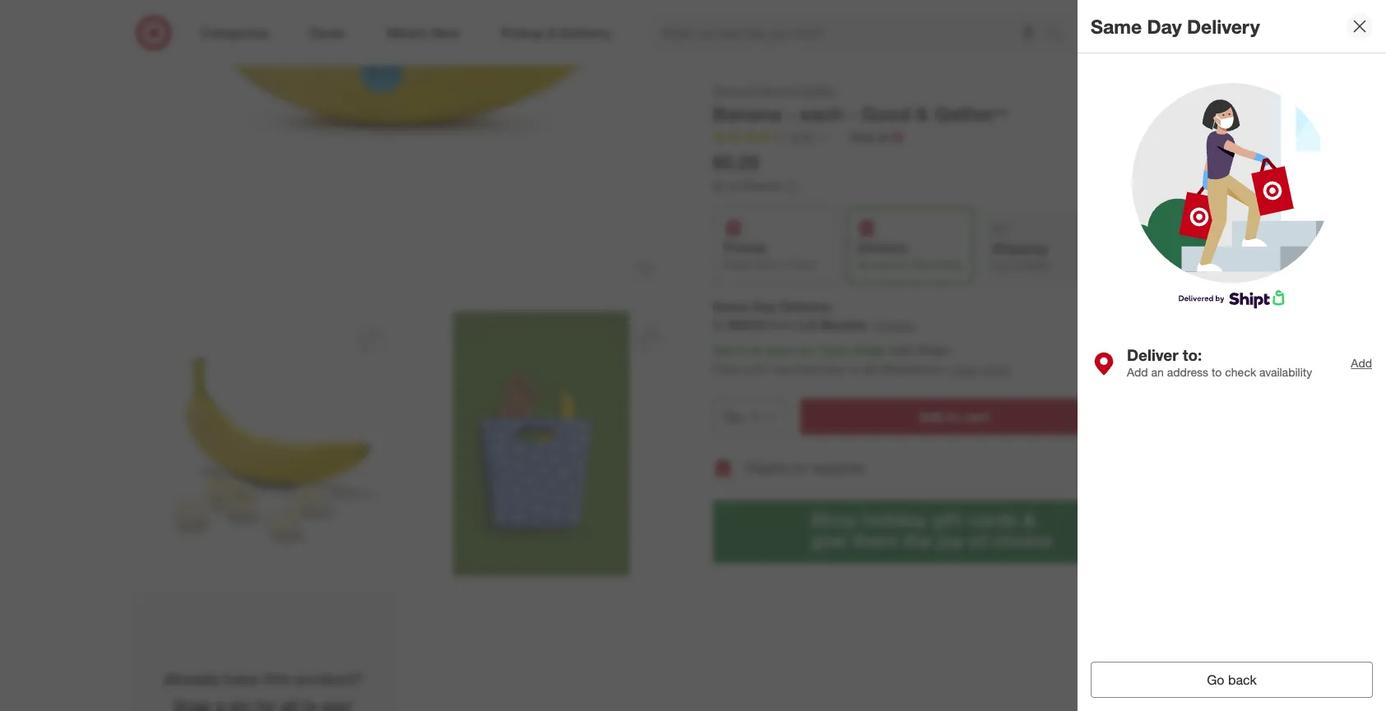 Task type: locate. For each thing, give the bounding box(es) containing it.
0 horizontal spatial soon
[[766, 343, 795, 359]]

0 vertical spatial same day delivery
[[1091, 15, 1261, 38]]

1 horizontal spatial today
[[937, 259, 962, 271]]

12pm right the as
[[909, 259, 935, 271]]

la
[[726, 178, 740, 192], [799, 317, 817, 334]]

today up or
[[854, 343, 887, 359]]

2 horizontal spatial to
[[1212, 366, 1223, 380]]

1 vertical spatial good
[[862, 102, 911, 125]]

banana - each - good &#38; gather&#8482;, 1 of 4 image
[[130, 0, 674, 299]]

delivery inside dialog
[[1188, 15, 1261, 38]]

1 vertical spatial at
[[713, 178, 723, 192]]

deliver
[[1128, 345, 1179, 364]]

0 vertical spatial la
[[726, 178, 740, 192]]

to inside deliver to: add an address to check availability
[[1212, 366, 1223, 380]]

0 vertical spatial beverly
[[744, 178, 782, 192]]

1 vertical spatial today
[[854, 343, 887, 359]]

0 vertical spatial day
[[1148, 15, 1182, 38]]

more
[[984, 363, 1010, 377]]

1 horizontal spatial 2
[[1242, 17, 1246, 27]]

add to cart
[[919, 409, 990, 425]]

0 vertical spatial soon
[[872, 259, 894, 271]]

1 vertical spatial to
[[1212, 366, 1223, 380]]

0 horizontal spatial to
[[713, 317, 725, 334]]

at right only
[[878, 130, 889, 144]]

1 vertical spatial soon
[[766, 343, 795, 359]]

beverly for at la beverly
[[744, 178, 782, 192]]

add inside button
[[919, 409, 944, 425]]

add for add to cart
[[919, 409, 944, 425]]

0 horizontal spatial same
[[713, 298, 749, 315]]

1 - from the left
[[787, 102, 795, 125]]

0 horizontal spatial 12pm
[[816, 343, 850, 359]]

12pm up or
[[816, 343, 850, 359]]

la down $0.29
[[726, 178, 740, 192]]

to inside add to cart button
[[948, 409, 960, 425]]

delivery
[[1188, 15, 1261, 38], [858, 240, 908, 256], [780, 298, 831, 315]]

0 vertical spatial 2
[[1242, 17, 1246, 27]]

change
[[875, 318, 915, 332]]

to left cart
[[948, 409, 960, 425]]

2
[[1242, 17, 1246, 27], [783, 259, 789, 271]]

cart
[[964, 409, 990, 425]]

already have this product?
[[164, 670, 362, 689]]

add for add
[[1352, 356, 1373, 370]]

same
[[1091, 15, 1143, 38], [713, 298, 749, 315]]

from la beverly
[[769, 317, 867, 334]]

day
[[1148, 15, 1182, 38], [752, 298, 777, 315]]

1 vertical spatial &
[[916, 102, 929, 125]]

beverly down $0.29
[[744, 178, 782, 192]]

la for from
[[799, 317, 817, 334]]

only
[[850, 130, 875, 144]]

add inside deliver to: add an address to check availability
[[1128, 366, 1149, 380]]

2 horizontal spatial delivery
[[1188, 15, 1261, 38]]

day left 2 link
[[1148, 15, 1182, 38]]

1 vertical spatial la
[[799, 317, 817, 334]]

today left not
[[937, 259, 962, 271]]

0 vertical spatial today
[[937, 259, 962, 271]]

2 link
[[1217, 15, 1253, 51]]

add right availability
[[1352, 356, 1373, 370]]

good up the only at
[[862, 102, 911, 125]]

membership
[[771, 361, 845, 378]]

2 vertical spatial delivery
[[780, 298, 831, 315]]

shipping not available
[[992, 241, 1049, 272]]

beverly up get it as soon as 12pm today with shipt free with membership or $9.99/delivery learn more
[[820, 317, 867, 334]]

to up get
[[713, 317, 725, 334]]

2 horizontal spatial add
[[1352, 356, 1373, 370]]

1 horizontal spatial -
[[849, 102, 857, 125]]

same up to 90210
[[713, 298, 749, 315]]

good right all
[[758, 83, 787, 97]]

banana - each - good &#38; gather&#8482;, 3 of 4 image
[[409, 312, 674, 577]]

0 vertical spatial delivery
[[1188, 15, 1261, 38]]

1 horizontal spatial la
[[799, 317, 817, 334]]

good
[[758, 83, 787, 97], [862, 102, 911, 125]]

with up $9.99/delivery
[[891, 343, 915, 359]]

soon down from
[[766, 343, 795, 359]]

0 horizontal spatial same day delivery
[[713, 298, 831, 315]]

0 vertical spatial 12pm
[[909, 259, 935, 271]]

ready
[[724, 259, 752, 271]]

1 vertical spatial beverly
[[820, 317, 867, 334]]

product?
[[295, 670, 362, 689]]

9791 link
[[713, 129, 833, 148]]

0 horizontal spatial with
[[743, 361, 767, 378]]

& left 'gather'
[[790, 83, 798, 97]]

1 horizontal spatial same day delivery
[[1091, 15, 1261, 38]]

0 horizontal spatial as
[[749, 343, 763, 359]]

go
[[1208, 672, 1225, 689]]

1 horizontal spatial beverly
[[820, 317, 867, 334]]

1 horizontal spatial 12pm
[[909, 259, 935, 271]]

learn
[[951, 363, 980, 377]]

0 horizontal spatial 2
[[783, 259, 789, 271]]

add
[[1352, 356, 1373, 370], [1128, 366, 1149, 380], [919, 409, 944, 425]]

it
[[738, 343, 745, 359]]

banana - each - good &#38; gather&#8482;, 2 of 4 image
[[130, 312, 395, 577]]

1 vertical spatial with
[[743, 361, 767, 378]]

soon right the as
[[872, 259, 894, 271]]

1 vertical spatial day
[[752, 298, 777, 315]]

at down $0.29
[[713, 178, 723, 192]]

today inside delivery as soon as 12pm today
[[937, 259, 962, 271]]

$9.99/delivery
[[864, 361, 947, 378]]

0 vertical spatial same
[[1091, 15, 1143, 38]]

beverly
[[744, 178, 782, 192], [820, 317, 867, 334]]

0 horizontal spatial -
[[787, 102, 795, 125]]

get
[[713, 343, 735, 359]]

1 horizontal spatial soon
[[872, 259, 894, 271]]

0 vertical spatial &
[[790, 83, 798, 97]]

- up 9791
[[787, 102, 795, 125]]

same day delivery
[[1091, 15, 1261, 38], [713, 298, 831, 315]]

1 horizontal spatial add
[[1128, 366, 1149, 380]]

as right 'it'
[[749, 343, 763, 359]]

with
[[891, 343, 915, 359], [743, 361, 767, 378]]

banana
[[713, 102, 782, 125]]

2 vertical spatial to
[[948, 409, 960, 425]]

0 horizontal spatial add
[[919, 409, 944, 425]]

registries
[[811, 460, 866, 476]]

as up membership
[[799, 343, 813, 359]]

to
[[713, 317, 725, 334], [1212, 366, 1223, 380], [948, 409, 960, 425]]

1 horizontal spatial same
[[1091, 15, 1143, 38]]

learn more button
[[950, 361, 1011, 379]]

add inside 'button'
[[1352, 356, 1373, 370]]

& left gather™
[[916, 102, 929, 125]]

search
[[1041, 26, 1080, 42]]

not
[[992, 260, 1008, 272]]

as
[[896, 259, 907, 271], [749, 343, 763, 359], [799, 343, 813, 359]]

get it as soon as 12pm today with shipt free with membership or $9.99/delivery learn more
[[713, 343, 1010, 378]]

day up 90210
[[752, 298, 777, 315]]

-
[[787, 102, 795, 125], [849, 102, 857, 125]]

1 horizontal spatial to
[[948, 409, 960, 425]]

at la beverly
[[713, 178, 782, 192]]

&
[[790, 83, 798, 97], [916, 102, 929, 125]]

same day delivery dialog
[[1078, 0, 1387, 712]]

2 horizontal spatial as
[[896, 259, 907, 271]]

0 horizontal spatial at
[[713, 178, 723, 192]]

1 vertical spatial 2
[[783, 259, 789, 271]]

12pm inside get it as soon as 12pm today with shipt free with membership or $9.99/delivery learn more
[[816, 343, 850, 359]]

1 horizontal spatial delivery
[[858, 240, 908, 256]]

pickup ready within 2 hours
[[724, 240, 817, 271]]

1 vertical spatial 12pm
[[816, 343, 850, 359]]

for
[[792, 460, 808, 476]]

soon
[[872, 259, 894, 271], [766, 343, 795, 359]]

0 vertical spatial to
[[713, 317, 725, 334]]

today
[[937, 259, 962, 271], [854, 343, 887, 359]]

pickup
[[724, 240, 767, 256]]

add left cart
[[919, 409, 944, 425]]

1 vertical spatial same
[[713, 298, 749, 315]]

each
[[800, 102, 844, 125]]

0 horizontal spatial good
[[758, 83, 787, 97]]

1 vertical spatial delivery
[[858, 240, 908, 256]]

add left an
[[1128, 366, 1149, 380]]

advertisement region
[[713, 501, 1256, 564]]

0 horizontal spatial la
[[726, 178, 740, 192]]

0 horizontal spatial beverly
[[744, 178, 782, 192]]

with down 'it'
[[743, 361, 767, 378]]

la right from
[[799, 317, 817, 334]]

0 vertical spatial with
[[891, 343, 915, 359]]

an
[[1152, 366, 1165, 380]]

shipt
[[919, 343, 949, 359]]

at
[[878, 130, 889, 144], [713, 178, 723, 192]]

1 horizontal spatial day
[[1148, 15, 1182, 38]]

1 horizontal spatial good
[[862, 102, 911, 125]]

same right search at top
[[1091, 15, 1143, 38]]

- up only
[[849, 102, 857, 125]]

as right the as
[[896, 259, 907, 271]]

add to cart button
[[801, 399, 1108, 435]]

free
[[713, 361, 739, 378]]

hours
[[792, 259, 817, 271]]

to left check
[[1212, 366, 1223, 380]]

0 vertical spatial at
[[878, 130, 889, 144]]

0 horizontal spatial delivery
[[780, 298, 831, 315]]

0 horizontal spatial today
[[854, 343, 887, 359]]

$0.29
[[713, 150, 759, 173]]

12pm
[[909, 259, 935, 271], [816, 343, 850, 359]]



Task type: vqa. For each thing, say whether or not it's contained in the screenshot.
Same Day Delivery dialog
yes



Task type: describe. For each thing, give the bounding box(es) containing it.
1 horizontal spatial as
[[799, 343, 813, 359]]

delivery inside delivery as soon as 12pm today
[[858, 240, 908, 256]]

90210
[[728, 317, 765, 334]]

12pm inside delivery as soon as 12pm today
[[909, 259, 935, 271]]

address
[[1168, 366, 1209, 380]]

from
[[769, 317, 796, 334]]

2 - from the left
[[849, 102, 857, 125]]

to:
[[1183, 345, 1203, 364]]

1 horizontal spatial at
[[878, 130, 889, 144]]

1 horizontal spatial &
[[916, 102, 929, 125]]

already
[[164, 670, 220, 689]]

to 90210
[[713, 317, 765, 334]]

0 horizontal spatial &
[[790, 83, 798, 97]]

shop
[[713, 83, 741, 97]]

1 vertical spatial same day delivery
[[713, 298, 831, 315]]

available
[[1011, 260, 1049, 272]]

as
[[858, 259, 869, 271]]

soon inside delivery as soon as 12pm today
[[872, 259, 894, 271]]

2 inside pickup ready within 2 hours
[[783, 259, 789, 271]]

gather
[[801, 83, 836, 97]]

delivery as soon as 12pm today
[[858, 240, 962, 271]]

0 horizontal spatial day
[[752, 298, 777, 315]]

deliver to: add an address to check availability
[[1128, 345, 1313, 380]]

check
[[1226, 366, 1257, 380]]

What can we help you find? suggestions appear below search field
[[651, 15, 1052, 51]]

beverly for from la beverly
[[820, 317, 867, 334]]

soon inside get it as soon as 12pm today with shipt free with membership or $9.99/delivery learn more
[[766, 343, 795, 359]]

all
[[744, 83, 755, 97]]

have
[[224, 670, 259, 689]]

9791
[[791, 130, 816, 144]]

go back button
[[1091, 663, 1374, 699]]

availability
[[1260, 366, 1313, 380]]

add button
[[1351, 354, 1374, 372]]

1 horizontal spatial with
[[891, 343, 915, 359]]

day inside dialog
[[1148, 15, 1182, 38]]

shipping
[[992, 241, 1047, 257]]

back
[[1229, 672, 1258, 689]]

or
[[849, 361, 861, 378]]

within
[[755, 259, 781, 271]]

gather™
[[935, 102, 1008, 125]]

eligible for registries
[[746, 460, 866, 476]]

today inside get it as soon as 12pm today with shipt free with membership or $9.99/delivery learn more
[[854, 343, 887, 359]]

go back
[[1208, 672, 1258, 689]]

as inside delivery as soon as 12pm today
[[896, 259, 907, 271]]

same inside dialog
[[1091, 15, 1143, 38]]

shop all good & gather banana - each - good & gather™
[[713, 83, 1008, 125]]

change button
[[874, 316, 916, 335]]

la for at
[[726, 178, 740, 192]]

2 inside 2 link
[[1242, 17, 1246, 27]]

eligible
[[746, 460, 788, 476]]

search button
[[1041, 15, 1080, 54]]

same day delivery inside dialog
[[1091, 15, 1261, 38]]

generic shipt shopper carrying bags image
[[1133, 83, 1333, 309]]

this
[[264, 670, 291, 689]]

0 vertical spatial good
[[758, 83, 787, 97]]

only at
[[850, 130, 889, 144]]



